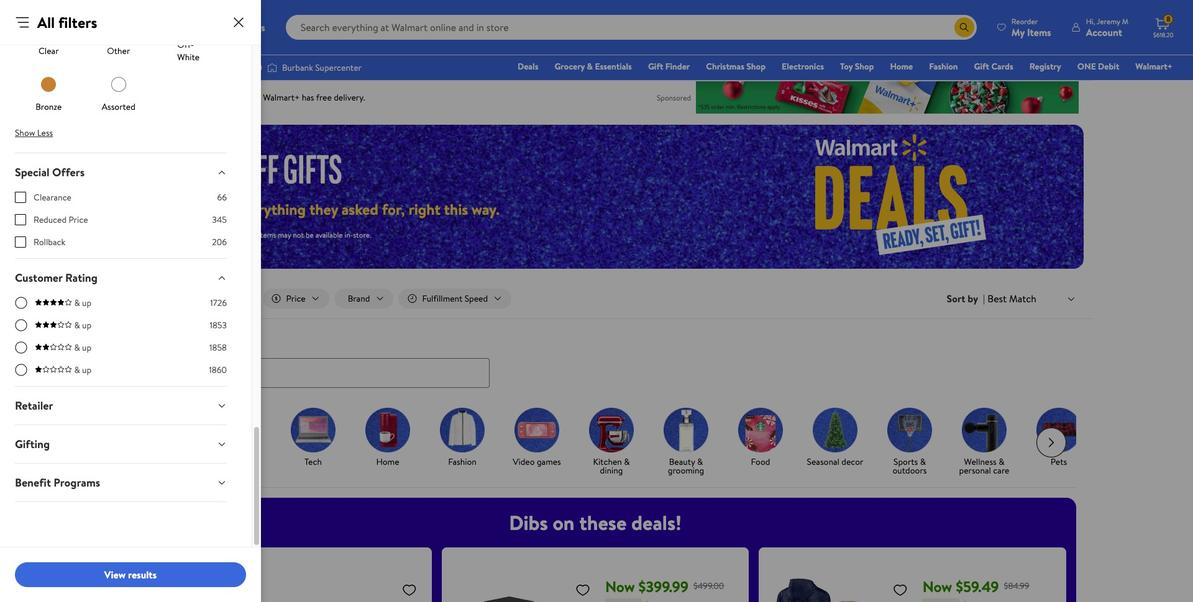 Task type: vqa. For each thing, say whether or not it's contained in the screenshot.
the Major
yes



Task type: locate. For each thing, give the bounding box(es) containing it.
registry
[[1030, 60, 1061, 73]]

1 horizontal spatial fashion
[[929, 60, 958, 73]]

beauty
[[669, 456, 695, 468]]

home
[[890, 60, 913, 73], [376, 456, 399, 468]]

8 $618.20
[[1153, 14, 1174, 39]]

None checkbox
[[15, 192, 26, 203]]

deals right flash
[[164, 456, 185, 468]]

$499.00
[[693, 580, 724, 593]]

special offers group
[[15, 191, 227, 259]]

shop wellness and self-care. image
[[962, 408, 1007, 453]]

add to favorites list, skinceuticals clarifying clay deep pore cleansing masque for normal, oily, combination skin 60 ml / 2.4 fl. oz. image
[[402, 583, 417, 598]]

in-store button
[[191, 289, 258, 309]]

other
[[107, 45, 130, 57]]

filters
[[58, 12, 97, 33]]

gift finder link
[[643, 60, 696, 73]]

shop pets. image
[[1037, 408, 1081, 453]]

show less
[[15, 127, 53, 139]]

food link
[[728, 408, 793, 469]]

0 vertical spatial home link
[[885, 60, 919, 73]]

3 up from the top
[[82, 342, 91, 354]]

shop right toy
[[855, 60, 874, 73]]

wellness & personal care link
[[952, 408, 1017, 478]]

add to favorites list, xbox series x video game console, black image
[[575, 583, 590, 598]]

personal
[[959, 465, 991, 477]]

Search search field
[[286, 15, 977, 40]]

now right add to favorites list, men's fanatics branded heather navy new england patriots hook and ladder pullover hoodie icon
[[923, 576, 952, 598]]

home image
[[365, 408, 410, 453]]

1 horizontal spatial shop
[[855, 60, 874, 73]]

bronze
[[36, 101, 62, 113]]

shop holiday decor. image
[[813, 408, 858, 453]]

0 vertical spatial on
[[216, 199, 232, 220]]

grocery & essentials link
[[549, 60, 638, 73]]

1 horizontal spatial gift
[[974, 60, 989, 73]]

1 vertical spatial deals
[[164, 456, 185, 468]]

christmas
[[706, 60, 744, 73]]

up for 1860
[[82, 364, 91, 377]]

shop kitchen and dining. image
[[589, 408, 634, 453]]

benefit
[[15, 475, 51, 491]]

0 horizontal spatial on
[[216, 199, 232, 220]]

off- white
[[177, 39, 200, 63]]

& up for 1858
[[74, 342, 91, 354]]

fashion down shop fashion. image
[[448, 456, 477, 468]]

toy shop
[[840, 60, 874, 73]]

2 gift from the left
[[974, 60, 989, 73]]

fashion left 'gift cards' link
[[929, 60, 958, 73]]

up
[[82, 297, 91, 309], [82, 319, 91, 332], [82, 342, 91, 354], [82, 364, 91, 377]]

now $399.99 $499.00
[[605, 576, 724, 598]]

close panel image
[[231, 15, 246, 30]]

0 horizontal spatial gift
[[648, 60, 663, 73]]

checks.
[[211, 230, 235, 240]]

shop right christmas
[[747, 60, 766, 73]]

view results
[[104, 568, 157, 582]]

shop toys. image
[[216, 408, 261, 453]]

1 horizontal spatial now
[[923, 576, 952, 598]]

2 up from the top
[[82, 319, 91, 332]]

now right add to favorites list, xbox series x video game console, black icon
[[605, 576, 635, 598]]

less
[[37, 127, 53, 139]]

1 shop from the left
[[747, 60, 766, 73]]

0 horizontal spatial now
[[605, 576, 635, 598]]

1 horizontal spatial walmart black friday deals for days image
[[729, 125, 1084, 269]]

0 horizontal spatial shop
[[747, 60, 766, 73]]

2 shop from the left
[[855, 60, 874, 73]]

1 now from the left
[[605, 576, 635, 598]]

on right dibs
[[553, 509, 575, 537]]

|
[[983, 292, 985, 306]]

last.
[[171, 230, 184, 240]]

1 up from the top
[[82, 297, 91, 309]]

registry link
[[1024, 60, 1067, 73]]

2 & up from the top
[[74, 319, 91, 332]]

&
[[587, 60, 593, 73], [74, 297, 80, 309], [74, 319, 80, 332], [74, 342, 80, 354], [74, 364, 80, 377], [624, 456, 630, 468], [697, 456, 703, 468], [920, 456, 926, 468], [999, 456, 1005, 468]]

2 now from the left
[[923, 576, 952, 598]]

show less button
[[5, 123, 63, 143]]

now
[[605, 576, 635, 598], [923, 576, 952, 598]]

kitchen
[[593, 456, 622, 468]]

reduced
[[34, 214, 67, 226]]

None checkbox
[[15, 214, 26, 226], [15, 237, 26, 248], [15, 214, 26, 226], [15, 237, 26, 248]]

0 vertical spatial deals
[[518, 60, 538, 73]]

home right toy shop
[[890, 60, 913, 73]]

pets
[[1051, 456, 1067, 468]]

1858
[[209, 342, 227, 354]]

next slide for chipmodulewithimages list image
[[1037, 428, 1066, 458]]

1 & up from the top
[[74, 297, 91, 309]]

video
[[513, 456, 535, 468]]

& up for 1860
[[74, 364, 91, 377]]

home down home image on the left bottom
[[376, 456, 399, 468]]

customer rating option group
[[15, 297, 227, 387]]

food
[[751, 456, 770, 468]]

gift left cards
[[974, 60, 989, 73]]

0 vertical spatial home
[[890, 60, 913, 73]]

supplies
[[144, 230, 170, 240]]

all filters
[[37, 12, 97, 33]]

clear button
[[37, 17, 60, 57]]

way.
[[472, 199, 500, 220]]

shop food image
[[738, 408, 783, 453]]

by
[[968, 292, 978, 306]]

1 vertical spatial home
[[376, 456, 399, 468]]

None search field
[[99, 334, 1094, 388]]

gifting button
[[5, 426, 237, 464]]

1 out of 5 stars and up, 1860 items radio
[[15, 364, 27, 377]]

store
[[224, 293, 244, 305]]

special offers
[[15, 165, 85, 180]]

pets link
[[1027, 408, 1091, 469]]

up for 1858
[[82, 342, 91, 354]]

shop fashion. image
[[440, 408, 485, 453]]

view results button
[[15, 563, 246, 588]]

group
[[134, 558, 422, 603]]

1 horizontal spatial deals
[[518, 60, 538, 73]]

sort
[[947, 292, 965, 306]]

0 vertical spatial fashion
[[929, 60, 958, 73]]

& up
[[74, 297, 91, 309], [74, 319, 91, 332], [74, 342, 91, 354], [74, 364, 91, 377]]

0 horizontal spatial fashion link
[[430, 408, 495, 469]]

programs
[[54, 475, 100, 491]]

4 & up from the top
[[74, 364, 91, 377]]

4 up from the top
[[82, 364, 91, 377]]

deals left grocery
[[518, 60, 538, 73]]

walmart black friday deals for days image
[[729, 125, 1084, 269], [124, 153, 353, 184]]

kitchen & dining link
[[579, 408, 644, 478]]

1 gift from the left
[[648, 60, 663, 73]]

sports & outdoors link
[[877, 408, 942, 478]]

flash deals link
[[132, 408, 196, 469]]

reduced price
[[34, 214, 88, 226]]

$618.20
[[1153, 30, 1174, 39]]

may
[[278, 230, 291, 240]]

assorted
[[102, 101, 135, 113]]

clear
[[38, 45, 59, 57]]

flash deals image
[[142, 408, 186, 453]]

grooming
[[668, 465, 704, 477]]

0 horizontal spatial home link
[[355, 408, 420, 469]]

0 horizontal spatial fashion
[[448, 456, 477, 468]]

1 horizontal spatial on
[[553, 509, 575, 537]]

one debit link
[[1072, 60, 1125, 73]]

dining
[[600, 465, 623, 477]]

0 horizontal spatial home
[[376, 456, 399, 468]]

gift left the finder
[[648, 60, 663, 73]]

benefit programs
[[15, 475, 100, 491]]

1 horizontal spatial fashion link
[[924, 60, 964, 73]]

now $59.49 $84.99
[[923, 576, 1029, 598]]

walmart image
[[20, 17, 101, 37]]

shop for christmas shop
[[747, 60, 766, 73]]

debit
[[1098, 60, 1119, 73]]

gift
[[648, 60, 663, 73], [974, 60, 989, 73]]

on up checks.
[[216, 199, 232, 220]]

outdoors
[[893, 465, 927, 477]]

3 & up from the top
[[74, 342, 91, 354]]

1 vertical spatial on
[[553, 509, 575, 537]]

sort by |
[[947, 292, 985, 306]]



Task type: describe. For each thing, give the bounding box(es) containing it.
206
[[212, 236, 227, 249]]

up for 1853
[[82, 319, 91, 332]]

view
[[104, 568, 126, 582]]

rain
[[197, 230, 210, 240]]

these
[[579, 509, 627, 537]]

off- white button
[[177, 11, 200, 63]]

sponsored
[[657, 92, 691, 103]]

bronze button
[[36, 73, 62, 113]]

christmas shop
[[706, 60, 766, 73]]

customer rating button
[[5, 259, 237, 297]]

results
[[128, 568, 157, 582]]

savings
[[165, 199, 212, 220]]

& inside sports & outdoors
[[920, 456, 926, 468]]

deals inside 'link'
[[518, 60, 538, 73]]

everything
[[236, 199, 306, 220]]

electronics
[[782, 60, 824, 73]]

tech link
[[281, 408, 346, 469]]

1 vertical spatial home link
[[355, 408, 420, 469]]

none checkbox inside special offers group
[[15, 192, 26, 203]]

up for 1726
[[82, 297, 91, 309]]

right
[[409, 199, 440, 220]]

gifting
[[15, 437, 50, 452]]

color group
[[15, 0, 227, 118]]

select
[[237, 230, 257, 240]]

not
[[293, 230, 304, 240]]

they
[[309, 199, 338, 220]]

toy
[[840, 60, 853, 73]]

major
[[124, 199, 162, 220]]

christmas shop link
[[701, 60, 771, 73]]

shop sports and outdoors. image
[[887, 408, 932, 453]]

shop beauty and grooming. image
[[664, 408, 708, 453]]

4 out of 5 stars and up, 1726 items radio
[[15, 297, 27, 309]]

2 out of 5 stars and up, 1858 items radio
[[15, 342, 27, 354]]

special offers button
[[5, 153, 237, 191]]

while
[[124, 230, 142, 240]]

white
[[177, 51, 200, 63]]

video games link
[[505, 408, 569, 469]]

grocery & essentials
[[555, 60, 632, 73]]

0 horizontal spatial deals
[[164, 456, 185, 468]]

345
[[212, 214, 227, 226]]

price
[[69, 214, 88, 226]]

major savings on everything they asked for, right this way.
[[124, 199, 500, 220]]

sort and filter section element
[[99, 279, 1094, 319]]

0 horizontal spatial walmart black friday deals for days image
[[124, 153, 353, 184]]

seasonal
[[807, 456, 840, 468]]

walmart+ link
[[1130, 60, 1178, 73]]

offers
[[52, 165, 85, 180]]

one
[[1077, 60, 1096, 73]]

$399.99
[[639, 576, 689, 598]]

decor
[[842, 456, 863, 468]]

& up for 1726
[[74, 297, 91, 309]]

deals!
[[631, 509, 682, 537]]

add to favorites list, men's fanatics branded heather navy new england patriots hook and ladder pullover hoodie image
[[893, 583, 908, 598]]

$84.99
[[1004, 580, 1029, 593]]

retailer button
[[5, 387, 237, 425]]

finder
[[665, 60, 690, 73]]

essentials
[[595, 60, 632, 73]]

sports
[[894, 456, 918, 468]]

toy shop link
[[835, 60, 880, 73]]

Search in deals search field
[[114, 358, 490, 388]]

benefit programs button
[[5, 464, 237, 502]]

& inside wellness & personal care
[[999, 456, 1005, 468]]

seasonal decor link
[[803, 408, 868, 469]]

no
[[186, 230, 196, 240]]

clearance
[[34, 191, 71, 204]]

gift for gift finder
[[648, 60, 663, 73]]

video games
[[513, 456, 561, 468]]

gift for gift cards
[[974, 60, 989, 73]]

sports & outdoors
[[893, 456, 927, 477]]

other button
[[107, 17, 130, 57]]

store.
[[353, 230, 371, 240]]

& inside beauty & grooming
[[697, 456, 703, 468]]

grocery
[[555, 60, 585, 73]]

flash
[[143, 456, 162, 468]]

1 vertical spatial fashion link
[[430, 408, 495, 469]]

available
[[315, 230, 343, 240]]

rollback
[[34, 236, 65, 249]]

dibs
[[509, 509, 548, 537]]

deals link
[[512, 60, 544, 73]]

1 horizontal spatial home link
[[885, 60, 919, 73]]

0 vertical spatial fashion link
[[924, 60, 964, 73]]

$59.49
[[956, 576, 999, 598]]

assorted button
[[102, 73, 135, 113]]

show
[[15, 127, 35, 139]]

cards
[[991, 60, 1013, 73]]

& inside kitchen & dining
[[624, 456, 630, 468]]

1 horizontal spatial home
[[890, 60, 913, 73]]

& up for 1853
[[74, 319, 91, 332]]

1726
[[210, 297, 227, 309]]

customer rating
[[15, 270, 97, 286]]

gift cards link
[[969, 60, 1019, 73]]

customer
[[15, 270, 63, 286]]

wellness
[[964, 456, 997, 468]]

66
[[217, 191, 227, 204]]

seasonal decor
[[807, 456, 863, 468]]

1853
[[210, 319, 227, 332]]

while supplies last. no rain checks. select items may not be available in-store.
[[124, 230, 371, 240]]

now for now $59.49
[[923, 576, 952, 598]]

Walmart Site-Wide search field
[[286, 15, 977, 40]]

all filters dialog
[[0, 0, 261, 603]]

shop video games. image
[[515, 408, 559, 453]]

now for now $399.99
[[605, 576, 635, 598]]

this
[[444, 199, 468, 220]]

in-
[[345, 230, 353, 240]]

retailer
[[15, 398, 53, 414]]

in-store
[[214, 293, 244, 305]]

shop tech. image
[[291, 408, 336, 453]]

shop for toy shop
[[855, 60, 874, 73]]

3 out of 5 stars and up, 1853 items radio
[[15, 319, 27, 332]]

1 vertical spatial fashion
[[448, 456, 477, 468]]



